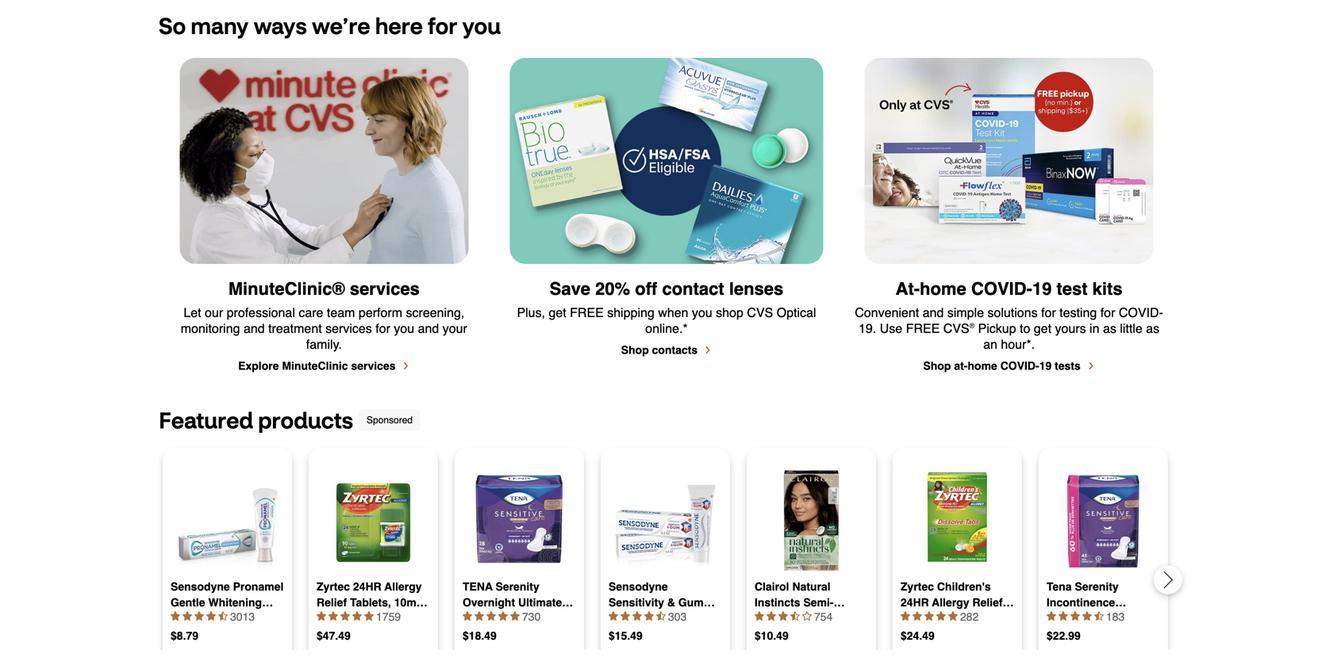 Task type: vqa. For each thing, say whether or not it's contained in the screenshot.
testing
yes



Task type: describe. For each thing, give the bounding box(es) containing it.
2 as from the left
[[1146, 322, 1160, 336]]

home inside shop at-home covid-19 tests link
[[968, 360, 998, 373]]

sponsored
[[367, 415, 413, 426]]

we're
[[312, 11, 370, 40]]

2 vertical spatial covid-
[[1001, 360, 1040, 373]]

1 horizontal spatial and
[[418, 322, 439, 336]]

contacts
[[652, 344, 698, 357]]

16 star filled image from the left
[[1059, 612, 1068, 621]]

$15.49
[[609, 630, 643, 643]]

tests
[[1055, 360, 1081, 373]]

treatment
[[268, 322, 322, 336]]

dailies, acuvue oasys and biotrue contacts, hsa/fsa eligible logo image
[[510, 58, 823, 264]]

ways
[[254, 11, 307, 40]]

many
[[191, 11, 249, 40]]

183
[[1106, 611, 1125, 624]]

convenient
[[855, 306, 919, 320]]

so
[[159, 11, 186, 40]]

hour*.
[[1001, 337, 1035, 352]]

1 star filled image from the left
[[183, 612, 192, 621]]

5 star filled image from the left
[[352, 612, 362, 621]]

yours
[[1055, 322, 1086, 336]]

1 vertical spatial 19
[[1040, 360, 1052, 373]]

solutions
[[988, 306, 1038, 320]]

products
[[258, 406, 353, 435]]

0 vertical spatial you
[[462, 11, 501, 40]]

minuteclinic
[[282, 360, 348, 373]]

test
[[1057, 279, 1088, 299]]

0 horizontal spatial and
[[244, 322, 265, 336]]

3 star filled image from the left
[[329, 612, 338, 621]]

team
[[327, 306, 355, 320]]

to
[[1020, 322, 1031, 336]]

covid- inside the convenient and simple solutions for testing for covid- 19. use free cvs
[[1119, 306, 1164, 320]]

shop at-home covid-19 tests
[[923, 360, 1081, 373]]

featured products
[[159, 406, 353, 435]]

0 vertical spatial 19
[[1033, 279, 1052, 299]]

shop contacts link
[[621, 343, 712, 358]]

2 vertical spatial services
[[351, 360, 396, 373]]

in
[[1090, 322, 1100, 336]]

3013
[[230, 611, 255, 624]]

you inside minuteclinic® services let our professional care team perform screening, monitoring and treatment services for you and your family.
[[394, 322, 414, 336]]

save
[[550, 279, 591, 299]]

for right 'here'
[[428, 11, 457, 40]]

10 star filled image from the left
[[901, 612, 910, 621]]

explore minuteclinic services
[[238, 360, 396, 373]]

0 vertical spatial covid-
[[971, 279, 1033, 299]]

you inside save 20% off contact lenses plus, get free shipping when you shop cvs optical online.*
[[692, 306, 713, 320]]

so many ways we're here for you
[[159, 11, 501, 40]]

free inside the convenient and simple solutions for testing for covid- 19. use free cvs
[[906, 322, 940, 336]]

minuteclinic®
[[228, 279, 345, 299]]

8 star filled image from the left
[[755, 612, 764, 621]]

star outline image
[[802, 612, 812, 621]]

shop at-home covid-19 tests link
[[923, 359, 1095, 374]]

1 vertical spatial services
[[326, 322, 372, 336]]

730
[[522, 611, 541, 624]]

get inside ® pickup to get yours in as little as an hour*.
[[1034, 322, 1052, 336]]

shop for save 20% off contact lenses
[[621, 344, 649, 357]]

8 star filled image from the left
[[510, 612, 520, 621]]

contact
[[662, 279, 724, 299]]

12 star filled image from the left
[[1047, 612, 1056, 621]]

6 star filled image from the left
[[487, 612, 496, 621]]

$47.49
[[317, 630, 351, 643]]

shop for at-home covid-19 test kits
[[923, 360, 951, 373]]

our
[[205, 306, 223, 320]]

2 star filled image from the left
[[194, 612, 204, 621]]

featured products element
[[159, 406, 1331, 651]]

an
[[984, 337, 998, 352]]

use
[[880, 322, 903, 336]]

$8.79
[[171, 630, 198, 643]]



Task type: locate. For each thing, give the bounding box(es) containing it.
star half image left 303
[[656, 612, 666, 621]]

12 star filled image from the left
[[779, 612, 788, 621]]

1 star filled image from the left
[[171, 612, 180, 621]]

home up simple
[[920, 279, 967, 299]]

1 horizontal spatial cvs
[[944, 322, 970, 336]]

for down kits
[[1101, 306, 1116, 320]]

get right to
[[1034, 322, 1052, 336]]

1 horizontal spatial shop
[[923, 360, 951, 373]]

cvs down lenses
[[747, 306, 773, 320]]

home down an
[[968, 360, 998, 373]]

at-home covid-19 test kits
[[896, 279, 1123, 299]]

shipping
[[607, 306, 655, 320]]

11 star filled image from the left
[[645, 612, 654, 621]]

1 horizontal spatial as
[[1146, 322, 1160, 336]]

services up perform
[[350, 279, 420, 299]]

as
[[1103, 322, 1117, 336], [1146, 322, 1160, 336]]

covid- down hour*.
[[1001, 360, 1040, 373]]

0 vertical spatial get
[[549, 306, 567, 320]]

1 vertical spatial home
[[968, 360, 998, 373]]

cvs inside save 20% off contact lenses plus, get free shipping when you shop cvs optical online.*
[[747, 306, 773, 320]]

0 vertical spatial shop
[[621, 344, 649, 357]]

for up yours
[[1042, 306, 1056, 320]]

$18.49
[[463, 630, 497, 643]]

star half image left 3013
[[218, 612, 228, 621]]

9 star filled image from the left
[[609, 612, 618, 621]]

1 horizontal spatial home
[[968, 360, 998, 373]]

0 horizontal spatial get
[[549, 306, 567, 320]]

cvs down simple
[[944, 322, 970, 336]]

here
[[375, 11, 423, 40]]

0 horizontal spatial cvs
[[747, 306, 773, 320]]

1 horizontal spatial you
[[462, 11, 501, 40]]

perform
[[359, 306, 402, 320]]

2 star filled image from the left
[[317, 612, 326, 621]]

simple
[[948, 306, 984, 320]]

get inside save 20% off contact lenses plus, get free shipping when you shop cvs optical online.*
[[549, 306, 567, 320]]

4 star filled image from the left
[[341, 612, 350, 621]]

3 star half image from the left
[[791, 612, 800, 621]]

1 vertical spatial cvs
[[944, 322, 970, 336]]

when
[[658, 306, 689, 320]]

14 star filled image from the left
[[937, 612, 946, 621]]

star half image left 183
[[1095, 612, 1104, 621]]

4 star half image from the left
[[1095, 612, 1104, 621]]

1 vertical spatial you
[[692, 306, 713, 320]]

minuteclinic at cvs and practitioner checking a patient's vital signs image
[[167, 58, 481, 264]]

®
[[970, 322, 975, 330]]

7 star filled image from the left
[[621, 612, 630, 621]]

star filled image
[[171, 612, 180, 621], [317, 612, 326, 621], [329, 612, 338, 621], [341, 612, 350, 621], [352, 612, 362, 621], [463, 612, 472, 621], [498, 612, 508, 621], [510, 612, 520, 621], [609, 612, 618, 621], [633, 612, 642, 621], [645, 612, 654, 621], [779, 612, 788, 621], [925, 612, 934, 621], [937, 612, 946, 621], [949, 612, 958, 621], [1059, 612, 1068, 621]]

2 star half image from the left
[[656, 612, 666, 621]]

convenient and simple solutions for testing for covid- 19. use free cvs
[[855, 306, 1164, 336]]

and down professional
[[244, 322, 265, 336]]

screening,
[[406, 306, 465, 320]]

shop
[[621, 344, 649, 357], [923, 360, 951, 373]]

covid- up solutions
[[971, 279, 1033, 299]]

featured
[[159, 406, 253, 435]]

covid-
[[971, 279, 1033, 299], [1119, 306, 1164, 320], [1001, 360, 1040, 373]]

free inside save 20% off contact lenses plus, get free shipping when you shop cvs optical online.*
[[570, 306, 604, 320]]

as right in in the right of the page
[[1103, 322, 1117, 336]]

$22.99
[[1047, 630, 1081, 643]]

1 vertical spatial shop
[[923, 360, 951, 373]]

for
[[428, 11, 457, 40], [1042, 306, 1056, 320], [1101, 306, 1116, 320], [376, 322, 390, 336]]

shop left at-
[[923, 360, 951, 373]]

1 horizontal spatial free
[[906, 322, 940, 336]]

0 vertical spatial free
[[570, 306, 604, 320]]

you
[[462, 11, 501, 40], [692, 306, 713, 320], [394, 322, 414, 336]]

star half image for $8.79
[[218, 612, 228, 621]]

for down perform
[[376, 322, 390, 336]]

15 star filled image from the left
[[949, 612, 958, 621]]

star half image for $22.99
[[1095, 612, 1104, 621]]

13 star filled image from the left
[[925, 612, 934, 621]]

let
[[184, 306, 201, 320]]

0 horizontal spatial you
[[394, 322, 414, 336]]

754
[[814, 611, 833, 624]]

shop contacts
[[621, 344, 698, 357]]

19.
[[859, 322, 877, 336]]

online.*
[[646, 322, 688, 336]]

® pickup to get yours in as little as an hour*.
[[970, 322, 1163, 352]]

free
[[570, 306, 604, 320], [906, 322, 940, 336]]

at-
[[896, 279, 920, 299]]

lenses
[[729, 279, 784, 299]]

kits
[[1093, 279, 1123, 299]]

and left simple
[[923, 306, 944, 320]]

and down screening,
[[418, 322, 439, 336]]

11 star filled image from the left
[[913, 612, 922, 621]]

home
[[920, 279, 967, 299], [968, 360, 998, 373]]

0 horizontal spatial home
[[920, 279, 967, 299]]

1 vertical spatial get
[[1034, 322, 1052, 336]]

$24.49
[[901, 630, 935, 643]]

so many ways we're here for you heading
[[159, 11, 1175, 40]]

monitoring
[[181, 322, 240, 336]]

19 left test
[[1033, 279, 1052, 299]]

optical
[[777, 306, 816, 320]]

3 star filled image from the left
[[206, 612, 216, 621]]

get
[[549, 306, 567, 320], [1034, 322, 1052, 336]]

as right little
[[1146, 322, 1160, 336]]

pickup
[[978, 322, 1017, 336]]

services down perform
[[351, 360, 396, 373]]

0 horizontal spatial free
[[570, 306, 604, 320]]

1 vertical spatial covid-
[[1119, 306, 1164, 320]]

0 vertical spatial cvs
[[747, 306, 773, 320]]

5 star filled image from the left
[[475, 612, 484, 621]]

282
[[960, 611, 979, 624]]

explore
[[238, 360, 279, 373]]

save 20% off contact lenses plus, get free shipping when you shop cvs optical online.*
[[517, 279, 820, 336]]

13 star filled image from the left
[[1071, 612, 1080, 621]]

minuteclinic® services let our professional care team perform screening, monitoring and treatment services for you and your family.
[[181, 279, 471, 352]]

testing
[[1060, 306, 1097, 320]]

1 as from the left
[[1103, 322, 1117, 336]]

star half image left star outline image
[[791, 612, 800, 621]]

10 star filled image from the left
[[633, 612, 642, 621]]

cvs inside the convenient and simple solutions for testing for covid- 19. use free cvs
[[944, 322, 970, 336]]

0 horizontal spatial as
[[1103, 322, 1117, 336]]

1759
[[376, 611, 401, 624]]

2 horizontal spatial you
[[692, 306, 713, 320]]

star half image for $15.49
[[656, 612, 666, 621]]

20%
[[595, 279, 630, 299]]

and
[[923, 306, 944, 320], [244, 322, 265, 336], [418, 322, 439, 336]]

at-
[[954, 360, 968, 373]]

0 vertical spatial home
[[920, 279, 967, 299]]

$10.49
[[755, 630, 789, 643]]

19 left tests
[[1040, 360, 1052, 373]]

free down save
[[570, 306, 604, 320]]

star filled image
[[183, 612, 192, 621], [194, 612, 204, 621], [206, 612, 216, 621], [364, 612, 374, 621], [475, 612, 484, 621], [487, 612, 496, 621], [621, 612, 630, 621], [755, 612, 764, 621], [767, 612, 776, 621], [901, 612, 910, 621], [913, 612, 922, 621], [1047, 612, 1056, 621], [1071, 612, 1080, 621], [1083, 612, 1092, 621]]

star half image
[[218, 612, 228, 621], [656, 612, 666, 621], [791, 612, 800, 621], [1095, 612, 1104, 621]]

9 star filled image from the left
[[767, 612, 776, 621]]

shop
[[716, 306, 744, 320]]

7 star filled image from the left
[[498, 612, 508, 621]]

1 vertical spatial free
[[906, 322, 940, 336]]

14 star filled image from the left
[[1083, 612, 1092, 621]]

and inside the convenient and simple solutions for testing for covid- 19. use free cvs
[[923, 306, 944, 320]]

19
[[1033, 279, 1052, 299], [1040, 360, 1052, 373]]

2 vertical spatial you
[[394, 322, 414, 336]]

free pickup (no minimum) or shipping ($35+), cvs health covid-19 test kit, only at cvs, flowflex, and binaxnow covid-19 at-home test kits image
[[853, 58, 1166, 264]]

0 vertical spatial services
[[350, 279, 420, 299]]

for inside minuteclinic® services let our professional care team perform screening, monitoring and treatment services for you and your family.
[[376, 322, 390, 336]]

off
[[635, 279, 658, 299]]

303
[[668, 611, 687, 624]]

4 star filled image from the left
[[364, 612, 374, 621]]

shop down shipping
[[621, 344, 649, 357]]

your
[[443, 322, 467, 336]]

free right use
[[906, 322, 940, 336]]

get right plus,
[[549, 306, 567, 320]]

plus,
[[517, 306, 545, 320]]

explore minuteclinic services link
[[238, 359, 410, 374]]

0 horizontal spatial shop
[[621, 344, 649, 357]]

2 horizontal spatial and
[[923, 306, 944, 320]]

services down the team
[[326, 322, 372, 336]]

1 horizontal spatial get
[[1034, 322, 1052, 336]]

family.
[[306, 337, 342, 352]]

covid- up little
[[1119, 306, 1164, 320]]

1 star half image from the left
[[218, 612, 228, 621]]

services
[[350, 279, 420, 299], [326, 322, 372, 336], [351, 360, 396, 373]]

care
[[299, 306, 323, 320]]

little
[[1120, 322, 1143, 336]]

professional
[[227, 306, 295, 320]]

cvs
[[747, 306, 773, 320], [944, 322, 970, 336]]

6 star filled image from the left
[[463, 612, 472, 621]]



